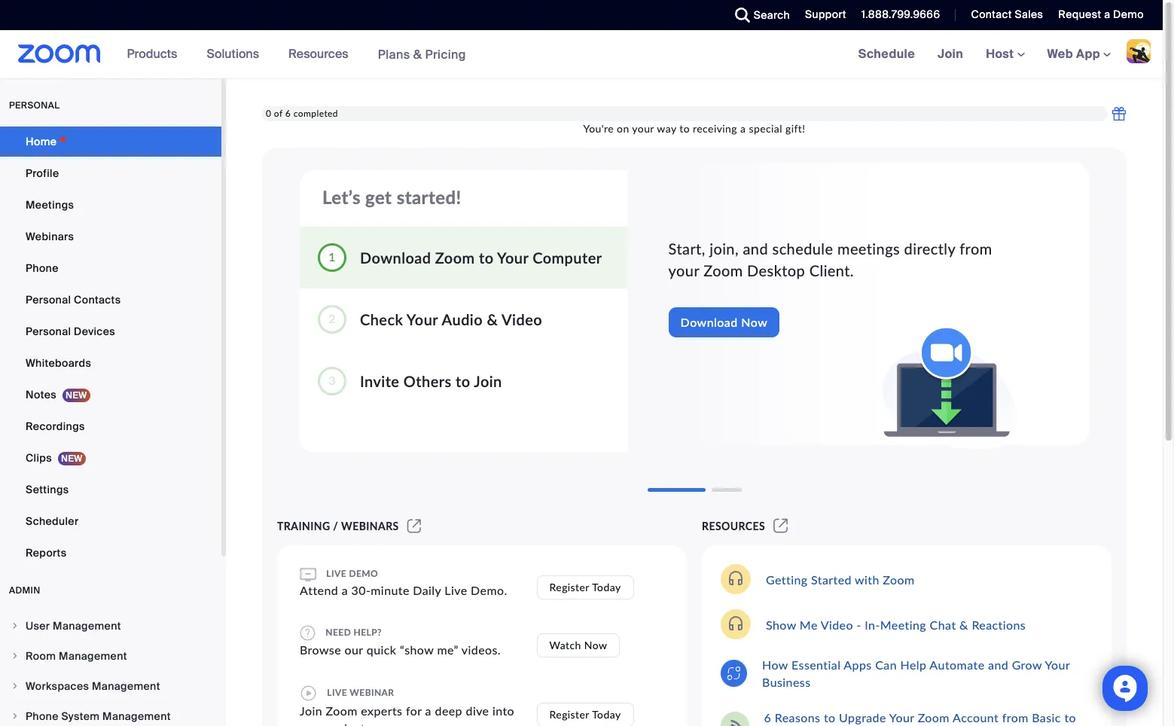 Task type: describe. For each thing, give the bounding box(es) containing it.
webinars
[[26, 230, 74, 243]]

room management menu item
[[0, 642, 221, 670]]

minute
[[371, 583, 410, 597]]

help?
[[354, 626, 382, 638]]

to for invite others to join
[[456, 372, 470, 390]]

you're on your way to receiving a special gift!
[[583, 122, 805, 135]]

a left 30-
[[342, 583, 348, 597]]

register today for join zoom experts for a deep dive into our products
[[549, 708, 621, 720]]

meeting
[[880, 617, 926, 632]]

30-
[[351, 583, 371, 597]]

getting started with zoom
[[766, 572, 915, 586]]

to for 6 reasons to upgrade your zoom account from basic to
[[824, 710, 836, 725]]

register today button for join zoom experts for a deep dive into our products
[[537, 702, 634, 726]]

help
[[900, 657, 927, 672]]

can
[[875, 657, 897, 672]]

reactions
[[972, 617, 1026, 632]]

get
[[365, 186, 392, 208]]

2
[[328, 311, 336, 325]]

contact
[[971, 8, 1012, 21]]

live for a
[[326, 568, 346, 579]]

admin
[[9, 584, 40, 596]]

right image for phone
[[11, 712, 20, 721]]

reports link
[[0, 538, 221, 568]]

management for room management
[[59, 649, 127, 663]]

personal for personal contacts
[[26, 293, 71, 307]]

solutions
[[207, 46, 259, 62]]

receiving
[[693, 122, 737, 135]]

others
[[404, 372, 452, 390]]

gift!
[[786, 122, 805, 135]]

banner containing products
[[0, 30, 1163, 79]]

for
[[406, 703, 422, 718]]

join link
[[926, 30, 975, 78]]

automate
[[930, 657, 985, 672]]

6 reasons to upgrade your zoom account from basic to
[[764, 710, 1076, 726]]

grow
[[1012, 657, 1042, 672]]

1 vertical spatial &
[[487, 310, 498, 328]]

show
[[766, 617, 796, 632]]

download now button
[[669, 307, 780, 338]]

0 of 6 completed
[[266, 108, 338, 119]]

quick
[[367, 642, 396, 657]]

whiteboards link
[[0, 348, 221, 378]]

0 vertical spatial your
[[632, 122, 654, 135]]

personal contacts link
[[0, 285, 221, 315]]

special
[[749, 122, 783, 135]]

reasons
[[775, 710, 820, 725]]

upgrade
[[839, 710, 886, 725]]

webinars
[[341, 520, 399, 532]]

home
[[26, 135, 57, 148]]

contacts
[[74, 293, 121, 307]]

register for join zoom experts for a deep dive into our products
[[549, 708, 589, 720]]

meetings navigation
[[847, 30, 1163, 79]]

plans
[[378, 46, 410, 62]]

download now
[[681, 315, 768, 329]]

host
[[986, 46, 1017, 62]]

computer
[[533, 248, 602, 266]]

attend a 30-minute daily live demo.
[[300, 583, 507, 597]]

product information navigation
[[116, 30, 477, 79]]

from inside 6 reasons to upgrade your zoom account from basic to
[[1002, 710, 1029, 725]]

profile
[[26, 166, 59, 180]]

videos.
[[462, 642, 501, 657]]

settings
[[26, 483, 69, 496]]

1 horizontal spatial our
[[345, 642, 363, 657]]

your inside how essential apps can help automate and grow your business
[[1045, 657, 1070, 672]]

now for download now
[[741, 315, 768, 329]]

show me video - in-meeting chat & reactions link
[[766, 617, 1026, 632]]

business
[[762, 675, 811, 689]]

today for attend a 30-minute daily live demo.
[[592, 580, 621, 593]]

basic
[[1032, 710, 1061, 725]]

how essential apps can help automate and grow your business
[[762, 657, 1070, 689]]

zoom up check your audio & video
[[435, 248, 475, 266]]

personal devices link
[[0, 316, 221, 346]]

scheduler
[[26, 514, 79, 528]]

phone system management menu item
[[0, 702, 221, 726]]

home link
[[0, 127, 221, 157]]

and inside how essential apps can help automate and grow your business
[[988, 657, 1009, 672]]

phone link
[[0, 253, 221, 283]]

recordings
[[26, 420, 85, 433]]

reports
[[26, 546, 67, 560]]

window new image for training / webinars
[[405, 520, 423, 532]]

demo
[[349, 568, 378, 579]]

management for workspaces management
[[92, 679, 160, 693]]

& inside "product information" 'navigation'
[[413, 46, 422, 62]]

way
[[657, 122, 677, 135]]

phone for phone
[[26, 261, 59, 275]]

register today for attend a 30-minute daily live demo.
[[549, 580, 621, 593]]

download for download zoom to your computer
[[360, 248, 431, 266]]

profile picture image
[[1127, 39, 1151, 63]]

personal contacts
[[26, 293, 121, 307]]

let's get started!
[[322, 186, 461, 208]]

show me video - in-meeting chat & reactions
[[766, 617, 1026, 632]]

to right basic
[[1065, 710, 1076, 725]]

getting started with zoom link
[[766, 572, 915, 586]]

pricing
[[425, 46, 466, 62]]

zoom inside start, join, and schedule meetings directly from your zoom desktop client.
[[704, 261, 743, 279]]

host button
[[986, 46, 1025, 62]]

demo.
[[471, 583, 507, 597]]

right image for workspaces management
[[11, 682, 20, 691]]

your left audio
[[407, 310, 438, 328]]

search button
[[724, 0, 794, 30]]

live demo
[[324, 568, 378, 579]]

web app button
[[1047, 46, 1111, 62]]

started
[[811, 572, 852, 586]]

training
[[277, 520, 330, 532]]



Task type: vqa. For each thing, say whether or not it's contained in the screenshot.
second Register Today button from the bottom of the page
yes



Task type: locate. For each thing, give the bounding box(es) containing it.
0 vertical spatial register today
[[549, 580, 621, 593]]

your inside start, join, and schedule meetings directly from your zoom desktop client.
[[669, 261, 699, 279]]

right image inside workspaces management 'menu item'
[[11, 682, 20, 691]]

register right into
[[549, 708, 589, 720]]

0 vertical spatial 6
[[285, 108, 291, 119]]

1 vertical spatial right image
[[11, 712, 20, 721]]

a inside join zoom experts for a deep dive into our products
[[425, 703, 432, 718]]

management inside workspaces management 'menu item'
[[92, 679, 160, 693]]

plans & pricing
[[378, 46, 466, 62]]

right image inside user management menu item
[[11, 621, 20, 630]]

request
[[1058, 8, 1101, 21]]

register for attend a 30-minute daily live demo.
[[549, 580, 589, 593]]

download for download now
[[681, 315, 738, 329]]

clips
[[26, 451, 52, 465]]

a right "for"
[[425, 703, 432, 718]]

2 right image from the top
[[11, 712, 20, 721]]

video
[[502, 310, 542, 328], [821, 617, 853, 632]]

join inside join zoom experts for a deep dive into our products
[[300, 703, 322, 718]]

how essential apps can help automate and grow your business link
[[762, 657, 1070, 689]]

your inside 6 reasons to upgrade your zoom account from basic to
[[889, 710, 914, 725]]

let's
[[322, 186, 361, 208]]

& right chat
[[960, 617, 968, 632]]

today
[[592, 580, 621, 593], [592, 708, 621, 720]]

right image for room
[[11, 651, 20, 661]]

account
[[953, 710, 999, 725]]

2 window new image from the left
[[771, 520, 790, 532]]

watch
[[549, 639, 581, 651]]

window new image right resources
[[771, 520, 790, 532]]

video right audio
[[502, 310, 542, 328]]

user management menu item
[[0, 612, 221, 640]]

1 phone from the top
[[26, 261, 59, 275]]

workspaces management
[[26, 679, 160, 693]]

your
[[632, 122, 654, 135], [669, 261, 699, 279]]

download down join,
[[681, 315, 738, 329]]

1.888.799.9666 button
[[850, 0, 944, 30], [861, 8, 940, 21]]

1.888.799.9666
[[861, 8, 940, 21]]

management for user management
[[53, 619, 121, 633]]

1 vertical spatial live
[[327, 687, 347, 698]]

your right upgrade
[[889, 710, 914, 725]]

1 vertical spatial register today button
[[537, 702, 634, 726]]

to right others
[[456, 372, 470, 390]]

from right directly
[[960, 240, 992, 258]]

whiteboards
[[26, 356, 91, 370]]

0 vertical spatial today
[[592, 580, 621, 593]]

1 horizontal spatial now
[[741, 315, 768, 329]]

and inside start, join, and schedule meetings directly from your zoom desktop client.
[[743, 240, 768, 258]]

management up phone system management menu item
[[92, 679, 160, 693]]

1 register from the top
[[549, 580, 589, 593]]

0
[[266, 108, 271, 119]]

1 vertical spatial your
[[669, 261, 699, 279]]

right image left workspaces
[[11, 682, 20, 691]]

1 vertical spatial today
[[592, 708, 621, 720]]

0 horizontal spatial from
[[960, 240, 992, 258]]

window new image for resources
[[771, 520, 790, 532]]

join for join zoom experts for a deep dive into our products
[[300, 703, 322, 718]]

zoom right 'with'
[[883, 572, 915, 586]]

meetings
[[26, 198, 74, 212]]

schedule link
[[847, 30, 926, 78]]

0 vertical spatial and
[[743, 240, 768, 258]]

1 vertical spatial now
[[584, 639, 607, 651]]

invite others to join
[[360, 372, 502, 390]]

join inside meetings navigation
[[938, 46, 963, 62]]

register today button down "watch now" button
[[537, 702, 634, 726]]

notes
[[26, 388, 56, 401]]

your left computer
[[497, 248, 529, 266]]

-
[[857, 617, 861, 632]]

1 horizontal spatial &
[[487, 310, 498, 328]]

register today button for attend a 30-minute daily live demo.
[[537, 575, 634, 599]]

6 left reasons at the bottom of the page
[[764, 710, 771, 725]]

settings link
[[0, 474, 221, 505]]

2 register today from the top
[[549, 708, 621, 720]]

personal
[[9, 99, 60, 111]]

phone
[[26, 261, 59, 275], [26, 709, 59, 723]]

join left host
[[938, 46, 963, 62]]

scheduler link
[[0, 506, 221, 536]]

join up products
[[300, 703, 322, 718]]

to for download zoom to your computer
[[479, 248, 494, 266]]

management inside phone system management menu item
[[102, 709, 171, 723]]

our inside join zoom experts for a deep dive into our products
[[300, 721, 318, 726]]

sales
[[1015, 8, 1043, 21]]

1 vertical spatial register
[[549, 708, 589, 720]]

of
[[274, 108, 283, 119]]

management inside user management menu item
[[53, 619, 121, 633]]

admin menu menu
[[0, 612, 221, 726]]

schedule
[[772, 240, 833, 258]]

management up "room management"
[[53, 619, 121, 633]]

chat
[[930, 617, 956, 632]]

apps
[[844, 657, 872, 672]]

1 horizontal spatial from
[[1002, 710, 1029, 725]]

from inside start, join, and schedule meetings directly from your zoom desktop client.
[[960, 240, 992, 258]]

6 inside 6 reasons to upgrade your zoom account from basic to
[[764, 710, 771, 725]]

0 vertical spatial download
[[360, 248, 431, 266]]

live up attend
[[326, 568, 346, 579]]

window new image
[[405, 520, 423, 532], [771, 520, 790, 532]]

personal menu menu
[[0, 127, 221, 569]]

& right plans
[[413, 46, 422, 62]]

recordings link
[[0, 411, 221, 441]]

1 vertical spatial video
[[821, 617, 853, 632]]

window new image right webinars on the bottom left of the page
[[405, 520, 423, 532]]

phone system management
[[26, 709, 171, 723]]

right image left user
[[11, 621, 20, 630]]

0 vertical spatial now
[[741, 315, 768, 329]]

join,
[[710, 240, 739, 258]]

join zoom experts for a deep dive into our products
[[300, 703, 514, 726]]

0 horizontal spatial 6
[[285, 108, 291, 119]]

workspaces
[[26, 679, 89, 693]]

browse
[[300, 642, 341, 657]]

1 right image from the top
[[11, 651, 20, 661]]

from
[[960, 240, 992, 258], [1002, 710, 1029, 725]]

your down start,
[[669, 261, 699, 279]]

from left basic
[[1002, 710, 1029, 725]]

1 vertical spatial our
[[300, 721, 318, 726]]

0 vertical spatial live
[[326, 568, 346, 579]]

a left demo
[[1104, 8, 1110, 21]]

0 vertical spatial phone
[[26, 261, 59, 275]]

watch now
[[549, 639, 607, 651]]

right image for user management
[[11, 621, 20, 630]]

0 vertical spatial register today button
[[537, 575, 634, 599]]

2 phone from the top
[[26, 709, 59, 723]]

phone inside menu item
[[26, 709, 59, 723]]

to right way
[[680, 122, 690, 135]]

resources
[[702, 520, 765, 532]]

0 vertical spatial from
[[960, 240, 992, 258]]

audio
[[442, 310, 483, 328]]

video left -
[[821, 617, 853, 632]]

2 horizontal spatial join
[[938, 46, 963, 62]]

right image
[[11, 651, 20, 661], [11, 712, 20, 721]]

1 vertical spatial and
[[988, 657, 1009, 672]]

0 vertical spatial right image
[[11, 651, 20, 661]]

1 horizontal spatial join
[[474, 372, 502, 390]]

start, join, and schedule meetings directly from your zoom desktop client.
[[669, 240, 992, 279]]

download inside 'button'
[[681, 315, 738, 329]]

today up watch now
[[592, 580, 621, 593]]

2 horizontal spatial &
[[960, 617, 968, 632]]

me
[[800, 617, 818, 632]]

0 vertical spatial &
[[413, 46, 422, 62]]

deep
[[435, 703, 462, 718]]

zoom logo image
[[18, 44, 101, 63]]

right image inside phone system management menu item
[[11, 712, 20, 721]]

our left products
[[300, 721, 318, 726]]

desktop
[[747, 261, 805, 279]]

0 vertical spatial join
[[938, 46, 963, 62]]

register today down "watch now" button
[[549, 708, 621, 720]]

1 vertical spatial right image
[[11, 682, 20, 691]]

1 vertical spatial register today
[[549, 708, 621, 720]]

phone inside personal menu menu
[[26, 261, 59, 275]]

products
[[127, 46, 177, 62]]

start,
[[669, 240, 705, 258]]

live for zoom
[[327, 687, 347, 698]]

1 horizontal spatial download
[[681, 315, 738, 329]]

0 vertical spatial video
[[502, 310, 542, 328]]

1 vertical spatial personal
[[26, 325, 71, 338]]

me"
[[437, 642, 458, 657]]

schedule
[[858, 46, 915, 62]]

your right on
[[632, 122, 654, 135]]

personal for personal devices
[[26, 325, 71, 338]]

0 vertical spatial register
[[549, 580, 589, 593]]

phone for phone system management
[[26, 709, 59, 723]]

to right reasons at the bottom of the page
[[824, 710, 836, 725]]

essential
[[792, 657, 841, 672]]

1 today from the top
[[592, 580, 621, 593]]

today for join zoom experts for a deep dive into our products
[[592, 708, 621, 720]]

right image left system
[[11, 712, 20, 721]]

personal up whiteboards
[[26, 325, 71, 338]]

1 vertical spatial join
[[474, 372, 502, 390]]

personal
[[26, 293, 71, 307], [26, 325, 71, 338]]

0 vertical spatial personal
[[26, 293, 71, 307]]

management down workspaces management 'menu item'
[[102, 709, 171, 723]]

0 horizontal spatial and
[[743, 240, 768, 258]]

1 horizontal spatial video
[[821, 617, 853, 632]]

live up products
[[327, 687, 347, 698]]

register today button
[[537, 575, 634, 599], [537, 702, 634, 726]]

contact sales
[[971, 8, 1043, 21]]

0 vertical spatial our
[[345, 642, 363, 657]]

personal devices
[[26, 325, 115, 338]]

now inside download now 'button'
[[741, 315, 768, 329]]

phone down workspaces
[[26, 709, 59, 723]]

2 register today button from the top
[[537, 702, 634, 726]]

1 register today button from the top
[[537, 575, 634, 599]]

1 horizontal spatial 6
[[764, 710, 771, 725]]

personal up personal devices at the top left of the page
[[26, 293, 71, 307]]

web
[[1047, 46, 1073, 62]]

contact sales link
[[960, 0, 1047, 30], [971, 8, 1043, 21]]

1 vertical spatial download
[[681, 315, 738, 329]]

register today button up watch now
[[537, 575, 634, 599]]

1 right image from the top
[[11, 621, 20, 630]]

check your audio & video
[[360, 310, 542, 328]]

2 vertical spatial join
[[300, 703, 322, 718]]

browse our quick "show me" videos.
[[300, 642, 501, 657]]

0 horizontal spatial video
[[502, 310, 542, 328]]

now for watch now
[[584, 639, 607, 651]]

zoom inside 6 reasons to upgrade your zoom account from basic to
[[918, 710, 950, 725]]

1 personal from the top
[[26, 293, 71, 307]]

0 horizontal spatial join
[[300, 703, 322, 718]]

3
[[328, 373, 336, 387]]

0 horizontal spatial now
[[584, 639, 607, 651]]

meetings
[[837, 240, 900, 258]]

download down let's get started! at left top
[[360, 248, 431, 266]]

need
[[326, 626, 351, 638]]

register today up watch now
[[549, 580, 621, 593]]

web app
[[1047, 46, 1100, 62]]

zoom inside join zoom experts for a deep dive into our products
[[326, 703, 358, 718]]

phone down webinars
[[26, 261, 59, 275]]

dive
[[466, 703, 489, 718]]

demo
[[1113, 8, 1144, 21]]

support link
[[794, 0, 850, 30], [805, 8, 846, 21]]

download zoom to your computer
[[360, 248, 602, 266]]

6 right of
[[285, 108, 291, 119]]

plans & pricing link
[[378, 46, 466, 62], [378, 46, 466, 62]]

system
[[61, 709, 100, 723]]

now down desktop
[[741, 315, 768, 329]]

register up watch
[[549, 580, 589, 593]]

join right others
[[474, 372, 502, 390]]

1 horizontal spatial and
[[988, 657, 1009, 672]]

now inside "watch now" button
[[584, 639, 607, 651]]

1 horizontal spatial window new image
[[771, 520, 790, 532]]

getting
[[766, 572, 808, 586]]

1 vertical spatial from
[[1002, 710, 1029, 725]]

2 vertical spatial &
[[960, 617, 968, 632]]

devices
[[74, 325, 115, 338]]

2 register from the top
[[549, 708, 589, 720]]

your right grow
[[1045, 657, 1070, 672]]

resources
[[289, 46, 348, 62]]

1 vertical spatial phone
[[26, 709, 59, 723]]

and left grow
[[988, 657, 1009, 672]]

profile link
[[0, 158, 221, 188]]

right image left room
[[11, 651, 20, 661]]

and up desktop
[[743, 240, 768, 258]]

attend
[[300, 583, 338, 597]]

management inside room management menu item
[[59, 649, 127, 663]]

0 horizontal spatial your
[[632, 122, 654, 135]]

1 horizontal spatial your
[[669, 261, 699, 279]]

0 horizontal spatial download
[[360, 248, 431, 266]]

right image
[[11, 621, 20, 630], [11, 682, 20, 691]]

download
[[360, 248, 431, 266], [681, 315, 738, 329]]

to up audio
[[479, 248, 494, 266]]

zoom down join,
[[704, 261, 743, 279]]

& right audio
[[487, 310, 498, 328]]

user management
[[26, 619, 121, 633]]

join for join
[[938, 46, 963, 62]]

with
[[855, 572, 880, 586]]

0 vertical spatial right image
[[11, 621, 20, 630]]

completed
[[294, 108, 338, 119]]

now right watch
[[584, 639, 607, 651]]

webinars link
[[0, 221, 221, 252]]

on
[[617, 122, 629, 135]]

1 register today from the top
[[549, 580, 621, 593]]

right image inside room management menu item
[[11, 651, 20, 661]]

zoom up products
[[326, 703, 358, 718]]

2 personal from the top
[[26, 325, 71, 338]]

client.
[[809, 261, 854, 279]]

live
[[326, 568, 346, 579], [327, 687, 347, 698]]

1 window new image from the left
[[405, 520, 423, 532]]

workspaces management menu item
[[0, 672, 221, 700]]

0 horizontal spatial window new image
[[405, 520, 423, 532]]

2 today from the top
[[592, 708, 621, 720]]

today down "watch now" button
[[592, 708, 621, 720]]

zoom left account
[[918, 710, 950, 725]]

2 right image from the top
[[11, 682, 20, 691]]

training / webinars
[[277, 520, 399, 532]]

management up the workspaces management
[[59, 649, 127, 663]]

started!
[[397, 186, 461, 208]]

0 horizontal spatial &
[[413, 46, 422, 62]]

our down need help? at the left
[[345, 642, 363, 657]]

0 horizontal spatial our
[[300, 721, 318, 726]]

a left special
[[740, 122, 746, 135]]

webinar
[[350, 687, 394, 698]]

banner
[[0, 30, 1163, 79]]

1 vertical spatial 6
[[764, 710, 771, 725]]



